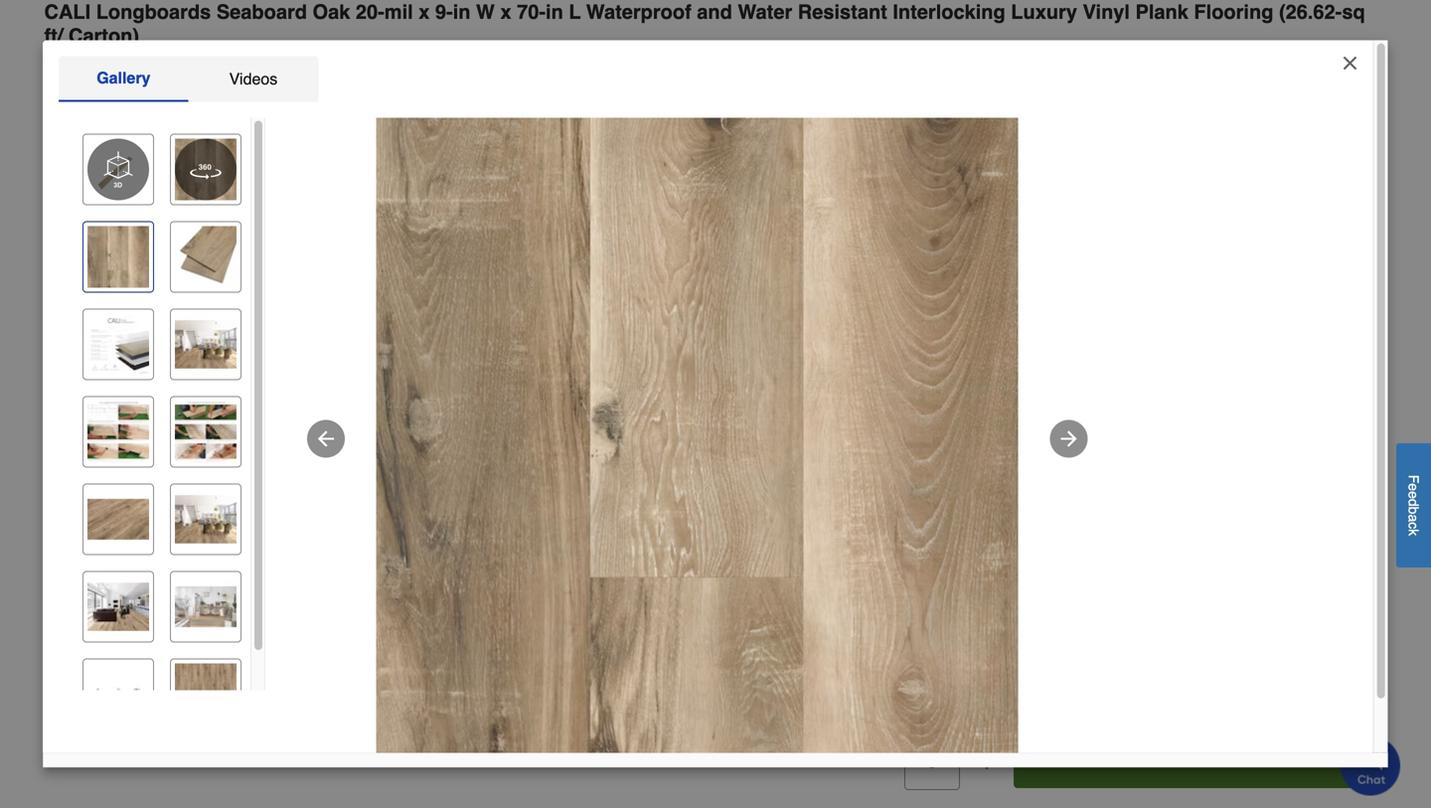 Task type: describe. For each thing, give the bounding box(es) containing it.
add area button
[[851, 434, 979, 472]]

extra
[[1039, 563, 1066, 577]]

length ft.
[[863, 380, 917, 394]]

vinyl
[[1083, 0, 1131, 23]]

scratch resistant yes element
[[377, 155, 550, 196]]

videos
[[230, 70, 278, 88]]

plus image
[[977, 753, 997, 772]]

gallery button
[[59, 56, 189, 102]]

cali  #7902500900 - thumbnail7 image
[[88, 489, 149, 551]]

waste
[[851, 612, 892, 628]]

area
[[927, 443, 962, 462]]

calculator image
[[851, 190, 875, 214]]

cali  #7902500900 - thumbnail9 image
[[88, 576, 149, 638]]

cali  #7902500900 - thumbnail12 image
[[175, 664, 237, 726]]

any
[[968, 563, 987, 577]]

width
[[1027, 273, 1065, 289]]

scratch resistant
[[434, 156, 501, 194]]

tab list inside navigation
[[59, 56, 319, 102]]

f
[[1407, 475, 1422, 483]]

will
[[1071, 192, 1099, 211]]

length for length in.
[[989, 380, 1025, 394]]

1 # from the left
[[75, 54, 83, 70]]

key
[[425, 121, 451, 137]]

model
[[150, 54, 188, 70]]

water
[[738, 0, 793, 23]]

stain resistant yes element
[[550, 155, 722, 196]]

enlarge image
[[20, 714, 40, 734]]

3.6 stars image
[[138, 80, 231, 98]]

(recommended)
[[1069, 563, 1158, 577]]

1
[[908, 337, 918, 355]]

item
[[44, 54, 71, 70]]

and
[[697, 0, 733, 23]]

see it in your space link
[[148, 252, 790, 290]]

plus image
[[868, 445, 884, 461]]

how inside button
[[954, 192, 988, 211]]

heart outline image
[[300, 77, 324, 100]]

cali longboards seaboard oak 20-mil x 9-in w x 70-in l waterproof and water resistant interlocking luxury vinyl plank flooring (26.62-sq ft/ carton) item # 3674248 | model # 7902500900
[[44, 0, 1366, 70]]

item number 3 6 7 4 2 4 8 and model number 7 9 0 2 5 0 0 9 0 0 element
[[44, 52, 1373, 72]]

arrow left image
[[314, 427, 338, 451]]

shop
[[44, 79, 81, 97]]

boxes:
[[887, 663, 934, 679]]

calculate how much you will need
[[879, 192, 1142, 211]]

enter length x width
[[924, 273, 1065, 289]]

1 vertical spatial how
[[879, 220, 907, 235]]

length in.
[[989, 380, 1042, 394]]

calculate how much you will need button
[[851, 189, 1373, 215]]

1 x from the left
[[419, 0, 430, 23]]

pickup image
[[863, 138, 879, 154]]

cali  #7902500900 - thumbnail5 image
[[88, 401, 149, 463]]

ft/
[[44, 24, 63, 47]]

flooring
[[1195, 0, 1274, 23]]

plank
[[1136, 0, 1189, 23]]

for
[[951, 563, 965, 577]]

need
[[1104, 192, 1142, 211]]

waterproof
[[586, 0, 692, 23]]

lowe's
[[1064, 138, 1107, 154]]

cali  #7902500900 - thumbnail image
[[88, 226, 149, 288]]

square
[[973, 338, 1018, 354]]

oak
[[313, 0, 350, 23]]

20-
[[356, 0, 385, 23]]

add to cart button
[[1014, 735, 1373, 788]]

resistant for stain resistant
[[648, 166, 714, 185]]

interlocking
[[893, 0, 1006, 23]]

resistant inside the "cali longboards seaboard oak 20-mil x 9-in w x 70-in l waterproof and water resistant interlocking luxury vinyl plank flooring (26.62-sq ft/ carton) item # 3674248 | model # 7902500900"
[[798, 0, 888, 23]]

add to cart
[[1150, 752, 1237, 770]]

add area
[[892, 443, 962, 462]]

see it in your space button
[[148, 252, 790, 290]]

|
[[141, 54, 145, 70]]

3 total from the top
[[851, 689, 883, 705]]

b
[[1407, 507, 1422, 514]]

minus image
[[868, 753, 888, 772]]

resistant for scratch resistant
[[434, 176, 501, 194]]

extra:
[[913, 612, 953, 628]]

see it in your space
[[405, 262, 557, 280]]

length inside button
[[963, 273, 1010, 289]]

cali  #7902500900 - 360 thumbnail image
[[175, 139, 237, 201]]

stain resistant
[[607, 166, 714, 185]]

ft.
[[903, 380, 917, 394]]

cali  #7902500900 - thumbnail6 image
[[175, 401, 237, 463]]

9-
[[435, 0, 453, 23]]

add for add
[[875, 563, 896, 577]]

area
[[851, 337, 902, 355]]

dimensions image
[[903, 273, 919, 289]]

cali  #7902500900 - thumbnail10 image
[[175, 576, 237, 638]]

feet
[[1022, 338, 1050, 354]]

price:
[[887, 689, 926, 705]]

70-
[[517, 0, 546, 23]]

cart
[[1205, 752, 1237, 770]]

videos button
[[189, 56, 319, 102]]

3674248
[[83, 54, 137, 70]]

1 total from the top
[[851, 638, 883, 654]]

carton)
[[69, 24, 139, 47]]

cali  #7902500900 image
[[377, 118, 1019, 760]]

addition-inputbox number field
[[900, 551, 947, 588]]



Task type: locate. For each thing, give the bounding box(es) containing it.
x left the 9-
[[419, 0, 430, 23]]

tab list containing gallery
[[59, 56, 319, 102]]

length left ft.
[[863, 380, 899, 394]]

stain
[[607, 166, 644, 185]]

0 vertical spatial calculate
[[879, 192, 950, 211]]

how up dimensions icon
[[879, 220, 907, 235]]

longboards
[[96, 0, 211, 23]]

1 horizontal spatial resistant
[[648, 166, 714, 185]]

seaboard
[[217, 0, 307, 23]]

2 x from the left
[[501, 0, 512, 23]]

2 # from the left
[[191, 54, 199, 70]]

add for add to cart
[[1150, 752, 1181, 770]]

0 vertical spatial total
[[851, 638, 883, 654]]

2 e from the top
[[1407, 491, 1422, 499]]

length
[[963, 273, 1010, 289], [863, 380, 899, 394], [989, 380, 1025, 394]]

-
[[918, 338, 923, 354]]

option group
[[843, 45, 1381, 126]]

close image
[[1341, 53, 1361, 73]]

gallery
[[97, 69, 151, 87]]

w
[[476, 0, 495, 23]]

in.
[[1028, 380, 1042, 394]]

d
[[1407, 499, 1422, 507]]

1 horizontal spatial or
[[1025, 563, 1036, 577]]

or left extra
[[1025, 563, 1036, 577]]

resistant down scratch at the top left of the page
[[434, 176, 501, 194]]

1 horizontal spatial to
[[1185, 752, 1200, 770]]

much
[[992, 192, 1034, 211]]

0 horizontal spatial or
[[895, 612, 909, 628]]

e
[[1407, 483, 1422, 491], [1407, 491, 1422, 499]]

2 vertical spatial add
[[1150, 752, 1181, 770]]

a
[[1407, 514, 1422, 522]]

total down waste
[[851, 638, 883, 654]]

navigation containing gallery
[[0, 56, 1374, 792]]

in left w
[[453, 0, 471, 23]]

to for calculate
[[911, 220, 924, 235]]

length left x
[[963, 273, 1010, 289]]

54
[[263, 79, 279, 95]]

1 horizontal spatial x
[[501, 0, 512, 23]]

total
[[851, 638, 883, 654], [851, 663, 883, 679], [851, 689, 883, 705]]

calculate inside calculate how much you will need button
[[879, 192, 950, 211]]

0 horizontal spatial #
[[75, 54, 83, 70]]

to inside add to cart button
[[1185, 752, 1200, 770]]

cali
[[44, 0, 91, 23], [86, 79, 121, 97]]

e up b at bottom right
[[1407, 491, 1422, 499]]

#
[[75, 54, 83, 70], [191, 54, 199, 70]]

arrow right image
[[1058, 427, 1081, 451]]

c
[[1407, 522, 1422, 529]]

chat invite button image
[[1341, 735, 1402, 796]]

scratch
[[434, 156, 488, 175]]

Stepper number input field with increment and decrement buttons number field
[[905, 735, 960, 790]]

# right item
[[75, 54, 83, 70]]

(26.62-
[[1280, 0, 1343, 23]]

0 vertical spatial add
[[892, 443, 923, 462]]

length left in.
[[989, 380, 1025, 394]]

sq.ft.:
[[887, 638, 927, 654]]

resistant right water
[[798, 0, 888, 23]]

to left "cart"
[[1185, 752, 1200, 770]]

in
[[453, 0, 471, 23], [546, 0, 564, 23], [452, 262, 466, 280]]

or inside waste or extra: total sq.ft.: total boxes: total price:
[[895, 612, 909, 628]]

photos image
[[381, 263, 397, 279]]

0 horizontal spatial x
[[419, 0, 430, 23]]

f e e d b a c k
[[1407, 475, 1422, 536]]

1 e from the top
[[1407, 483, 1422, 491]]

how to calculate
[[879, 220, 988, 235]]

104.21
[[927, 338, 969, 354]]

key features
[[425, 121, 513, 137]]

x
[[1013, 273, 1023, 289]]

navigation
[[0, 56, 1374, 792]]

luxury
[[1012, 0, 1078, 23]]

cali up ft/
[[44, 0, 91, 23]]

how left much
[[954, 192, 988, 211]]

add for add area
[[892, 443, 923, 462]]

cali  #7902500900 - thumbnail4 image
[[175, 314, 237, 376]]

or up sq.ft.:
[[895, 612, 909, 628]]

0 vertical spatial to
[[911, 220, 924, 235]]

pickup
[[928, 138, 970, 154]]

cali  #7902500900 - thumbnail2 image
[[175, 226, 237, 288]]

# right the model
[[191, 54, 199, 70]]

%
[[926, 563, 936, 577]]

waste or extra: total sq.ft.: total boxes: total price:
[[851, 612, 953, 705]]

0 horizontal spatial resistant
[[434, 176, 501, 194]]

1 vertical spatial total
[[851, 663, 883, 679]]

in inside button
[[452, 262, 466, 280]]

to
[[911, 220, 924, 235], [1185, 752, 1200, 770]]

1 horizontal spatial how
[[954, 192, 988, 211]]

cali  #7902500900 - thumbnail8 image
[[175, 489, 237, 551]]

mil
[[385, 0, 413, 23]]

space
[[510, 262, 557, 280]]

calculate
[[879, 192, 950, 211], [928, 220, 988, 235]]

2 horizontal spatial resistant
[[798, 0, 888, 23]]

cali down 3674248
[[86, 79, 121, 97]]

sq
[[1343, 0, 1366, 23]]

calculate up enter
[[928, 220, 988, 235]]

your
[[470, 262, 505, 280]]

add left "cart"
[[1150, 752, 1181, 770]]

1 horizontal spatial #
[[191, 54, 199, 70]]

1 vertical spatial or
[[895, 612, 909, 628]]

it
[[438, 262, 447, 280]]

cali  #7902500900 - thumbnail3 image
[[88, 314, 149, 376]]

how
[[954, 192, 988, 211], [879, 220, 907, 235]]

free pickup at richardson lowe's
[[887, 138, 1107, 154]]

cali inside the "cali longboards seaboard oak 20-mil x 9-in w x 70-in l waterproof and water resistant interlocking luxury vinyl plank flooring (26.62-sq ft/ carton) item # 3674248 | model # 7902500900"
[[44, 0, 91, 23]]

0 horizontal spatial to
[[911, 220, 924, 235]]

e up d
[[1407, 483, 1422, 491]]

to up dimensions icon
[[911, 220, 924, 235]]

waste
[[991, 563, 1022, 577]]

in left l
[[546, 0, 564, 23]]

f e e d b a c k button
[[1397, 443, 1432, 568]]

to for cart
[[1185, 752, 1200, 770]]

add
[[892, 443, 923, 462], [875, 563, 896, 577], [1150, 752, 1181, 770]]

shop cali
[[44, 79, 121, 97]]

2 total from the top
[[851, 663, 883, 679]]

1 vertical spatial add
[[875, 563, 896, 577]]

1 vertical spatial to
[[1185, 752, 1200, 770]]

1 vertical spatial cali
[[86, 79, 121, 97]]

total left boxes:
[[851, 663, 883, 679]]

cali  #7902500900 - thumbnail11 image
[[88, 664, 149, 726]]

cali  #7902500900 - threed thumbnail image
[[88, 139, 149, 201]]

features
[[455, 121, 513, 137]]

0 vertical spatial or
[[1025, 563, 1036, 577]]

resistant right 'stain' at top left
[[648, 166, 714, 185]]

enter length x width button
[[851, 258, 1112, 304]]

length for length ft.
[[863, 380, 899, 394]]

k
[[1407, 529, 1422, 536]]

for any waste or extra (recommended)
[[951, 563, 1158, 577]]

0 horizontal spatial how
[[879, 220, 907, 235]]

total left price:
[[851, 689, 883, 705]]

0 vertical spatial how
[[954, 192, 988, 211]]

x right w
[[501, 0, 512, 23]]

0 vertical spatial cali
[[44, 0, 91, 23]]

1 vertical spatial calculate
[[928, 220, 988, 235]]

resistant
[[798, 0, 888, 23], [648, 166, 714, 185], [434, 176, 501, 194]]

2 vertical spatial total
[[851, 689, 883, 705]]

at
[[973, 138, 985, 154]]

calculate up how to calculate
[[879, 192, 950, 211]]

free
[[887, 138, 924, 154]]

enter
[[924, 273, 959, 289]]

l
[[569, 0, 581, 23]]

7902500900
[[199, 54, 277, 70]]

add right plus image
[[892, 443, 923, 462]]

tab list
[[59, 56, 319, 102]]

add inside button
[[1150, 752, 1181, 770]]

add left addition-inputbox number field at the right of page
[[875, 563, 896, 577]]

richardson
[[990, 138, 1060, 154]]

area 1 - 104.21 square feet
[[851, 337, 1050, 355]]

or
[[1025, 563, 1036, 577], [895, 612, 909, 628]]

x
[[419, 0, 430, 23], [501, 0, 512, 23]]

add inside "button"
[[892, 443, 923, 462]]

in right it
[[452, 262, 466, 280]]

see
[[405, 262, 433, 280]]



Task type: vqa. For each thing, say whether or not it's contained in the screenshot.
sq
yes



